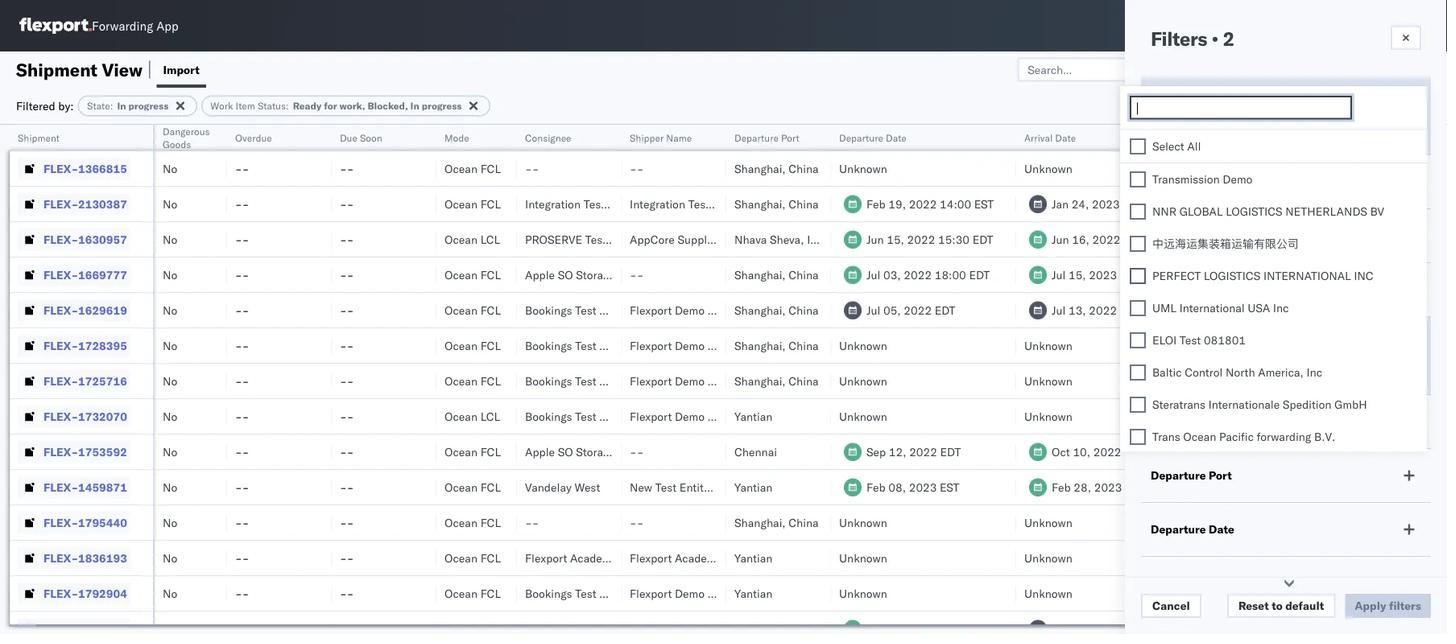 Task type: describe. For each thing, give the bounding box(es) containing it.
shanghai, china for oct 21, 2022 edt
[[735, 516, 819, 530]]

jan
[[1052, 197, 1069, 211]]

dangerous goods button
[[155, 122, 221, 151]]

2022 right 21,
[[1357, 516, 1385, 530]]

1 vertical spatial inc
[[1307, 365, 1323, 379]]

bookings test consignee for flex-1728395
[[525, 339, 654, 353]]

ocean for 1795440
[[445, 516, 478, 530]]

final
[[1210, 132, 1232, 144]]

goods
[[163, 138, 191, 150]]

filtered by:
[[16, 99, 74, 113]]

30,
[[1338, 410, 1355, 424]]

aug 03, 2022 edt
[[1315, 268, 1410, 282]]

new for new york, ny / newark, nj
[[1210, 374, 1233, 388]]

flex-1795440
[[44, 516, 127, 530]]

edt up feb 28, 2023 est
[[1125, 445, 1146, 459]]

1 vertical spatial shipper name
[[1151, 283, 1228, 297]]

flex- for 1795440
[[44, 516, 78, 530]]

ca for flex-1629619
[[1278, 303, 1294, 317]]

aug for aug 30, 2022 edt
[[1315, 410, 1335, 424]]

cancel button
[[1142, 595, 1202, 619]]

use) for shanghai, china
[[670, 268, 699, 282]]

5 shanghai, china from the top
[[735, 339, 819, 353]]

flex-1795440 button
[[18, 512, 130, 535]]

0 horizontal spatial 2
[[713, 481, 720, 495]]

24, for los angeles, ca
[[1336, 445, 1354, 459]]

bv
[[1371, 204, 1385, 218]]

edt right bv
[[1387, 197, 1407, 211]]

demo for 1792904
[[675, 587, 705, 601]]

18:00
[[935, 268, 967, 282]]

flex-1366815 button
[[18, 158, 130, 180]]

no for flex-1792904
[[163, 587, 177, 601]]

edt left uml
[[1120, 303, 1141, 317]]

4 china from the top
[[789, 303, 819, 317]]

resize handle column header for dangerous goods
[[208, 125, 227, 635]]

resize handle column header for departure port
[[812, 125, 831, 635]]

1753592
[[78, 445, 127, 459]]

china for jun 19, 2023 edt
[[789, 197, 819, 211]]

edt up mar 14, 2022 edt
[[1387, 445, 1408, 459]]

081801
[[1204, 333, 1246, 347]]

co. for aug 30, 2022 edt
[[751, 410, 766, 424]]

flex- for 1629619
[[44, 303, 78, 317]]

edt down mar 14, 2022 edt
[[1387, 516, 1408, 530]]

flex- for 1669777
[[44, 268, 78, 282]]

jul for jul 05, 2022 edt
[[867, 303, 881, 317]]

aug 30, 2022 edt
[[1315, 410, 1410, 424]]

flex-1459871
[[44, 481, 127, 495]]

2022 left 18:00
[[904, 268, 932, 282]]

progress inside button
[[1182, 126, 1229, 140]]

vandelay west
[[525, 481, 601, 495]]

forwarding app
[[92, 18, 179, 33]]

departure inside button
[[735, 132, 779, 144]]

flexport. image
[[19, 18, 92, 34]]

flex-1753592 button
[[18, 441, 130, 464]]

resize handle column header for mode
[[498, 125, 517, 635]]

fcl for flex-1459871
[[481, 481, 501, 495]]

flex- for 1366815
[[44, 162, 78, 176]]

steratrans internationale spedition gmbh
[[1153, 398, 1368, 412]]

os button
[[1391, 7, 1428, 44]]

no for flex-1795440
[[163, 516, 177, 530]]

4 shanghai, china from the top
[[735, 303, 819, 317]]

shanghai, china for aug 03, 2022 edt
[[735, 268, 819, 282]]

2023 for 15,
[[1090, 268, 1118, 282]]

ltd
[[716, 232, 732, 247]]

ca for flex-1459871
[[1278, 481, 1294, 495]]

28,
[[1074, 481, 1092, 495]]

academy for (us)
[[570, 551, 617, 566]]

2022 right "12,"
[[910, 445, 938, 459]]

departure port button
[[727, 128, 815, 144]]

ocean fcl for flex-1366815
[[445, 162, 501, 176]]

los for flex-1366815
[[1210, 162, 1228, 176]]

2022 right the 10,
[[1094, 445, 1122, 459]]

ready
[[293, 100, 322, 112]]

in progress button
[[1151, 121, 1422, 145]]

1 flexport demo shipper co. from the top
[[630, 303, 766, 317]]

jun 16, 2022 edt
[[1052, 232, 1145, 247]]

usa
[[1248, 301, 1271, 315]]

2022 down bv
[[1358, 268, 1386, 282]]

jul 05, 2022 edt
[[867, 303, 956, 317]]

13,
[[1069, 303, 1087, 317]]

flexport for 1725716
[[630, 374, 672, 388]]

entity
[[680, 481, 710, 495]]

flex- for 1836193
[[44, 551, 78, 566]]

proserve
[[525, 232, 583, 247]]

flexport for 1728395
[[630, 339, 672, 353]]

departure date inside button
[[840, 132, 907, 144]]

date up feb 19, 2022 14:00 est in the right of the page
[[886, 132, 907, 144]]

1 vertical spatial departure port
[[1151, 469, 1233, 483]]

1728395
[[78, 339, 127, 353]]

no for flex-1669777
[[163, 268, 177, 282]]

state : in progress
[[87, 100, 169, 112]]

resize handle column header for shipment
[[134, 125, 153, 635]]

no for flex-1629619
[[163, 303, 177, 317]]

edt up oct 21, 2022 edt
[[1389, 481, 1410, 495]]

0 vertical spatial inc
[[1274, 301, 1289, 315]]

test for flex-1728395
[[575, 339, 597, 353]]

yantian for dec
[[735, 551, 773, 566]]

departure date button
[[831, 128, 1001, 144]]

resize handle column header for arrival date
[[1183, 125, 1202, 635]]

ocean for 1792904
[[445, 587, 478, 601]]

fcl for flex-1836193
[[481, 551, 501, 566]]

for
[[324, 100, 337, 112]]

vessel name
[[1151, 415, 1220, 429]]

oct 24, 2022 edt for los angeles, ca
[[1315, 445, 1408, 459]]

date up jan
[[1056, 132, 1076, 144]]

03, for jul
[[884, 268, 901, 282]]

inc.
[[652, 551, 671, 566]]

angeles, for flex-1669777
[[1231, 268, 1275, 282]]

oct left the 10,
[[1052, 445, 1071, 459]]

shanghai, china for jun 19, 2023 edt
[[735, 197, 819, 211]]

bookings for flex-1732070
[[525, 410, 572, 424]]

delivery
[[1350, 125, 1385, 137]]

15:30
[[939, 232, 970, 247]]

3 resize handle column header from the left
[[313, 125, 332, 635]]

1 co. from the top
[[751, 303, 766, 317]]

transmission
[[1153, 172, 1220, 186]]

flex- for 1792904
[[44, 587, 78, 601]]

dangerous
[[163, 125, 210, 137]]

edt right 15:30
[[973, 232, 994, 247]]

ny
[[1264, 374, 1279, 388]]

spedition
[[1283, 398, 1332, 412]]

oct 24, 2022 edt for new york, ny / newark, nj
[[1315, 374, 1408, 388]]

yantian for aug
[[735, 410, 773, 424]]

name inside button
[[667, 132, 692, 144]]

Search... text field
[[1018, 58, 1194, 82]]

2022 right "13,"
[[1090, 303, 1118, 317]]

los for flex-1669777
[[1210, 268, 1228, 282]]

felixstowe,
[[1210, 232, 1268, 247]]

resize handle column header for departure date
[[997, 125, 1017, 635]]

edt up aug 30, 2022 edt
[[1387, 374, 1408, 388]]

reset
[[1239, 599, 1270, 614]]

no for flex-2130387
[[163, 197, 177, 211]]

ocean fcl for flex-1669777
[[445, 268, 501, 282]]

final port button
[[1202, 128, 1291, 144]]

resize handle column header for quoted delivery date
[[1416, 125, 1436, 635]]

flexport academy (sz) ltd.
[[630, 551, 775, 566]]

5 shanghai, from the top
[[735, 339, 786, 353]]

appcore
[[630, 232, 675, 247]]

edt right inc
[[1389, 268, 1410, 282]]

edt left client
[[1124, 232, 1145, 247]]

so for chennai
[[558, 445, 573, 459]]

edt up "feb 08, 2023 est"
[[941, 445, 961, 459]]

ca for flex-1792904
[[1278, 587, 1294, 601]]

flexport academy (us) inc.
[[525, 551, 671, 566]]

feb for feb 28, 2023 est
[[1052, 481, 1071, 495]]

default
[[1286, 599, 1325, 614]]

2 : from the left
[[286, 100, 289, 112]]

shanghai, for unknown
[[735, 162, 786, 176]]

netherlands
[[1270, 197, 1333, 211]]

no for flex-1459871
[[163, 481, 177, 495]]

dec
[[1315, 551, 1335, 566]]

14:00
[[940, 197, 972, 211]]

jul for jul 03, 2022 18:00 edt
[[867, 268, 881, 282]]

no for flex-1728395
[[163, 339, 177, 353]]

arrival port
[[1151, 577, 1214, 591]]

angeles, for flex-1836193
[[1231, 551, 1275, 566]]

apple so storage (do not use) for shanghai, china
[[525, 268, 699, 282]]

client
[[1151, 229, 1184, 243]]

jul 13, 2022 edt
[[1052, 303, 1141, 317]]

shipper name inside button
[[630, 132, 692, 144]]

kingdom
[[1308, 232, 1353, 247]]

edt right gmbh
[[1389, 410, 1410, 424]]

baltic control north america, inc
[[1153, 365, 1323, 379]]

ca for flex-1795440
[[1278, 516, 1294, 530]]

reset to default
[[1239, 599, 1325, 614]]

north
[[1226, 365, 1256, 379]]

2022 up mar 14, 2022 edt
[[1357, 445, 1385, 459]]

edt left perfect
[[1120, 268, 1141, 282]]

ocean for 1732070
[[445, 410, 478, 424]]

by:
[[58, 99, 74, 113]]

flex-1836193
[[44, 551, 127, 566]]

1795440
[[78, 516, 127, 530]]

shanghai, for jun 19, 2023 edt
[[735, 197, 786, 211]]

2130387
[[78, 197, 127, 211]]

nnr global logistics netherlands bv
[[1153, 204, 1385, 218]]

baltic
[[1153, 365, 1182, 379]]

flexport for 1836193
[[630, 551, 672, 566]]

19, for dec
[[1338, 551, 1355, 566]]

flexport for 1629619
[[630, 303, 672, 317]]

resize handle column header for final port
[[1287, 125, 1307, 635]]

1459871
[[78, 481, 127, 495]]

jun for jun 15, 2022 15:30 edt
[[867, 232, 884, 247]]

15, for jul
[[1069, 268, 1087, 282]]

ocean for 1753592
[[445, 445, 478, 459]]

4 yantian from the top
[[735, 587, 773, 601]]

reset to default button
[[1228, 595, 1336, 619]]

ca for flex-1669777
[[1278, 268, 1294, 282]]

shipment for shipment view
[[16, 58, 98, 81]]

flex-1725716 button
[[18, 370, 130, 393]]

flex-2130387 button
[[18, 193, 130, 216]]

flex-1630957 button
[[18, 228, 130, 251]]

file exception
[[1285, 62, 1360, 77]]

shanghai, for oct 24, 2022 edt
[[735, 374, 786, 388]]

2 flexport demo shipper co. from the top
[[630, 339, 766, 353]]

2022 right 05,
[[904, 303, 932, 317]]

21,
[[1336, 516, 1354, 530]]

file
[[1285, 62, 1305, 77]]

jul 03, 2022 18:00 edt
[[867, 268, 990, 282]]

fcl for flex-1753592
[[481, 445, 501, 459]]

nhava sheva, india
[[735, 232, 833, 247]]

1629619
[[78, 303, 127, 317]]

est for feb 08, 2023 est
[[940, 481, 960, 495]]

work item status : ready for work, blocked, in progress
[[211, 100, 462, 112]]

4 resize handle column header from the left
[[417, 125, 437, 635]]

import button
[[157, 52, 206, 88]]

shanghai, china for oct 24, 2022 edt
[[735, 374, 819, 388]]

resize handle column header for shipper name
[[707, 125, 727, 635]]



Task type: locate. For each thing, give the bounding box(es) containing it.
inc left nj
[[1307, 365, 1323, 379]]

file exception button
[[1260, 58, 1371, 82], [1260, 58, 1371, 82]]

0 horizontal spatial :
[[110, 100, 113, 112]]

1732070
[[78, 410, 127, 424]]

2023 right 'netherlands'
[[1356, 197, 1384, 211]]

3 los angeles, ca from the top
[[1210, 303, 1294, 317]]

bookings test consignee for flex-1629619
[[525, 303, 654, 317]]

2 right •
[[1223, 27, 1235, 51]]

consignee button
[[517, 128, 606, 144]]

1 horizontal spatial in
[[411, 100, 420, 112]]

york,
[[1236, 374, 1261, 388]]

0 horizontal spatial 15,
[[887, 232, 905, 247]]

: left ready
[[286, 100, 289, 112]]

1 china from the top
[[789, 162, 819, 176]]

oct
[[1315, 374, 1333, 388], [1052, 445, 1071, 459], [1315, 445, 1333, 459], [1315, 516, 1333, 530]]

in inside in progress button
[[1169, 126, 1179, 140]]

1 vertical spatial so
[[558, 445, 573, 459]]

0 vertical spatial 24,
[[1072, 197, 1090, 211]]

2022 right 30,
[[1358, 410, 1386, 424]]

19, for jun
[[1335, 197, 1353, 211]]

flex- down shipment button
[[44, 162, 78, 176]]

0 vertical spatial lcl
[[481, 232, 500, 247]]

list box containing select all
[[1121, 130, 1428, 635]]

3 shanghai, from the top
[[735, 268, 786, 282]]

consignee for flex-1728395
[[600, 339, 654, 353]]

ca for flex-1732070
[[1278, 410, 1294, 424]]

jul 15, 2023 edt
[[1052, 268, 1141, 282]]

consignee inside button
[[525, 132, 572, 144]]

7 flex- from the top
[[44, 374, 78, 388]]

1 horizontal spatial jun
[[1052, 232, 1070, 247]]

4 bookings test consignee from the top
[[525, 410, 654, 424]]

ca left "mar"
[[1278, 481, 1294, 495]]

felixstowe, united kingdom
[[1210, 232, 1353, 247]]

1 no from the top
[[163, 162, 177, 176]]

9 resize handle column header from the left
[[997, 125, 1017, 635]]

eloi test 081801
[[1153, 333, 1246, 347]]

yantian
[[735, 410, 773, 424], [735, 481, 773, 495], [735, 551, 773, 566], [735, 587, 773, 601]]

logistics down the 中远海运集装箱运输有限公司
[[1204, 269, 1261, 283]]

4 fcl from the top
[[481, 303, 501, 317]]

1 vertical spatial use)
[[670, 445, 699, 459]]

import
[[163, 62, 200, 77]]

2 bookings from the top
[[525, 339, 572, 353]]

apple up vandelay
[[525, 445, 555, 459]]

14,
[[1338, 481, 1355, 495]]

1 horizontal spatial 15,
[[1069, 268, 1087, 282]]

test
[[585, 232, 607, 247], [575, 303, 597, 317], [1180, 333, 1202, 347], [575, 339, 597, 353], [575, 374, 597, 388], [575, 410, 597, 424], [656, 481, 677, 495], [575, 587, 597, 601]]

24, up gmbh
[[1336, 374, 1354, 388]]

nhava
[[735, 232, 767, 247]]

8 los from the top
[[1210, 516, 1228, 530]]

shipment view
[[16, 58, 143, 81]]

1 : from the left
[[110, 100, 113, 112]]

1 03, from the left
[[884, 268, 901, 282]]

19, left bv
[[1335, 197, 1353, 211]]

not up the new test entity 2
[[644, 445, 667, 459]]

9 ca from the top
[[1278, 551, 1294, 566]]

1 vertical spatial apple
[[525, 445, 555, 459]]

ocean fcl for flex-1629619
[[445, 303, 501, 317]]

consignee for flex-1792904
[[600, 587, 654, 601]]

1 horizontal spatial 03,
[[1338, 268, 1355, 282]]

flex- down flex-1630957 button
[[44, 268, 78, 282]]

china for oct 24, 2022 edt
[[789, 374, 819, 388]]

oct down "b.v."
[[1315, 445, 1333, 459]]

3 bookings from the top
[[525, 374, 572, 388]]

work,
[[340, 100, 365, 112]]

state right by: at top left
[[87, 100, 110, 112]]

ca for flex-1366815
[[1278, 162, 1294, 176]]

7 resize handle column header from the left
[[707, 125, 727, 635]]

1 apple so storage (do not use) from the top
[[525, 268, 699, 282]]

2023 for 08,
[[909, 481, 937, 495]]

in
[[117, 100, 126, 112], [411, 100, 420, 112], [1169, 126, 1179, 140]]

flex- down the flex-1753592 button
[[44, 481, 78, 495]]

flex- down flex-1725716 button
[[44, 410, 78, 424]]

est down sep 12, 2022 edt
[[940, 481, 960, 495]]

angeles, for flex-1732070
[[1231, 410, 1275, 424]]

bookings for flex-1629619
[[525, 303, 572, 317]]

3 flex- from the top
[[44, 232, 78, 247]]

jul left 05,
[[867, 303, 881, 317]]

flex- down flex-2130387 button on the top
[[44, 232, 78, 247]]

flex-1629619
[[44, 303, 127, 317]]

2 ocean fcl from the top
[[445, 197, 501, 211]]

los angeles, ca for 1728395
[[1210, 339, 1294, 353]]

2023 for 19,
[[1356, 197, 1384, 211]]

(do down account
[[618, 268, 642, 282]]

2 shanghai, china from the top
[[735, 197, 819, 211]]

ocean fcl for flex-1725716
[[445, 374, 501, 388]]

24, for new york, ny / newark, nj
[[1336, 374, 1354, 388]]

2 academy from the left
[[675, 551, 722, 566]]

blocked,
[[368, 100, 408, 112]]

fcl for flex-1728395
[[481, 339, 501, 353]]

4 los angeles, ca from the top
[[1210, 339, 1294, 353]]

6 shanghai, from the top
[[735, 374, 786, 388]]

bookings test consignee for flex-1725716
[[525, 374, 654, 388]]

3 china from the top
[[789, 268, 819, 282]]

ocean fcl for flex-1836193
[[445, 551, 501, 566]]

new york, ny / newark, nj
[[1210, 374, 1350, 388]]

feb left 28,
[[1052, 481, 1071, 495]]

academy
[[570, 551, 617, 566], [675, 551, 722, 566]]

1 vertical spatial apple so storage (do not use)
[[525, 445, 699, 459]]

6 los angeles, ca from the top
[[1210, 445, 1294, 459]]

consignee name
[[1151, 337, 1242, 351]]

7 angeles, from the top
[[1231, 481, 1275, 495]]

final port
[[1210, 132, 1253, 144]]

jul for jul 15, 2023 edt
[[1052, 268, 1066, 282]]

15,
[[887, 232, 905, 247], [1069, 268, 1087, 282]]

2 vertical spatial 24,
[[1336, 445, 1354, 459]]

ca down united
[[1278, 268, 1294, 282]]

account
[[610, 232, 652, 247]]

1 vertical spatial departure date
[[1151, 523, 1235, 537]]

2 apple from the top
[[525, 445, 555, 459]]

0 horizontal spatial departure date
[[840, 132, 907, 144]]

1 vertical spatial arrival
[[1151, 577, 1188, 591]]

date inside quoted delivery date
[[1315, 138, 1336, 150]]

shipment
[[16, 58, 98, 81], [18, 132, 60, 144]]

shanghai, china for unknown
[[735, 162, 819, 176]]

flex- down 'flex-1732070' button
[[44, 445, 78, 459]]

1 horizontal spatial inc
[[1307, 365, 1323, 379]]

arrival up cancel
[[1151, 577, 1188, 591]]

5 los angeles, ca from the top
[[1210, 410, 1294, 424]]

2 horizontal spatial jun
[[1315, 197, 1332, 211]]

jun up kingdom
[[1315, 197, 1332, 211]]

oct left nj
[[1315, 374, 1333, 388]]

6 fcl from the top
[[481, 374, 501, 388]]

los angeles, ca for 1366815
[[1210, 162, 1294, 176]]

0 horizontal spatial inc
[[1274, 301, 1289, 315]]

5 flexport demo shipper co. from the top
[[630, 587, 766, 601]]

0 vertical spatial oct 24, 2022 edt
[[1315, 374, 1408, 388]]

edt right 18:00
[[970, 268, 990, 282]]

ca up america,
[[1278, 339, 1294, 353]]

apple so storage (do not use)
[[525, 268, 699, 282], [525, 445, 699, 459]]

2 los angeles, ca from the top
[[1210, 268, 1294, 282]]

est right 14:00
[[975, 197, 994, 211]]

flex- inside button
[[44, 162, 78, 176]]

1 horizontal spatial progress
[[422, 100, 462, 112]]

bookings for flex-1725716
[[525, 374, 572, 388]]

academy left (us)
[[570, 551, 617, 566]]

1 los angeles, ca from the top
[[1210, 162, 1294, 176]]

2 right the "entity"
[[713, 481, 720, 495]]

0 horizontal spatial state
[[87, 100, 110, 112]]

0 vertical spatial shipment
[[16, 58, 98, 81]]

1 angeles, from the top
[[1231, 162, 1275, 176]]

0 horizontal spatial arrival
[[1025, 132, 1053, 144]]

10 angeles, from the top
[[1231, 587, 1275, 601]]

los for flex-1629619
[[1210, 303, 1228, 317]]

co. for oct 24, 2022 edt
[[751, 374, 766, 388]]

flex- down flex-1629619 button
[[44, 339, 78, 353]]

5 bookings from the top
[[525, 587, 572, 601]]

in right the blocked, at left top
[[411, 100, 420, 112]]

est down oct 10, 2022 edt
[[1126, 481, 1145, 495]]

1 not from the top
[[644, 268, 667, 282]]

1 vertical spatial storage
[[576, 445, 615, 459]]

1 ocean fcl from the top
[[445, 162, 501, 176]]

in down view
[[117, 100, 126, 112]]

11 fcl from the top
[[481, 587, 501, 601]]

3 ca from the top
[[1278, 303, 1294, 317]]

flexport demo shipper co.
[[630, 303, 766, 317], [630, 339, 766, 353], [630, 374, 766, 388], [630, 410, 766, 424], [630, 587, 766, 601]]

state up select
[[1151, 97, 1180, 111]]

5 no from the top
[[163, 303, 177, 317]]

7 shanghai, from the top
[[735, 516, 786, 530]]

angeles, for flex-1753592
[[1231, 445, 1275, 459]]

4 shanghai, from the top
[[735, 303, 786, 317]]

ocean fcl
[[445, 162, 501, 176], [445, 197, 501, 211], [445, 268, 501, 282], [445, 303, 501, 317], [445, 339, 501, 353], [445, 374, 501, 388], [445, 445, 501, 459], [445, 481, 501, 495], [445, 516, 501, 530], [445, 551, 501, 566], [445, 587, 501, 601]]

ocean fcl for flex-1795440
[[445, 516, 501, 530]]

(do up the new test entity 2
[[618, 445, 642, 459]]

None checkbox
[[1130, 138, 1146, 154], [1130, 203, 1146, 220], [1130, 300, 1146, 316], [1130, 365, 1146, 381], [1130, 397, 1146, 413], [1130, 138, 1146, 154], [1130, 203, 1146, 220], [1130, 300, 1146, 316], [1130, 365, 1146, 381], [1130, 397, 1146, 413]]

ca right usa
[[1278, 303, 1294, 317]]

date up arrival port
[[1209, 523, 1235, 537]]

1 vertical spatial 2
[[713, 481, 720, 495]]

los angeles, ca for 1792904
[[1210, 587, 1294, 601]]

flex-1728395
[[44, 339, 127, 353]]

2 no from the top
[[163, 197, 177, 211]]

2 ocean lcl from the top
[[445, 410, 500, 424]]

progress
[[129, 100, 169, 112], [422, 100, 462, 112], [1182, 126, 1229, 140]]

new left york, on the right bottom of page
[[1210, 374, 1233, 388]]

date down quoted
[[1315, 138, 1336, 150]]

0 horizontal spatial 03,
[[884, 268, 901, 282]]

storage up west
[[576, 445, 615, 459]]

--
[[235, 162, 249, 176], [340, 162, 354, 176], [525, 162, 539, 176], [630, 162, 644, 176], [235, 197, 249, 211], [340, 197, 354, 211], [235, 232, 249, 247], [340, 232, 354, 247], [235, 268, 249, 282], [340, 268, 354, 282], [630, 268, 644, 282], [235, 303, 249, 317], [340, 303, 354, 317], [235, 339, 249, 353], [340, 339, 354, 353], [235, 374, 249, 388], [340, 374, 354, 388], [235, 410, 249, 424], [340, 410, 354, 424], [235, 445, 249, 459], [340, 445, 354, 459], [630, 445, 644, 459], [235, 481, 249, 495], [340, 481, 354, 495], [235, 516, 249, 530], [340, 516, 354, 530], [525, 516, 539, 530], [630, 516, 644, 530], [235, 551, 249, 566], [340, 551, 354, 566], [235, 587, 249, 601], [340, 587, 354, 601]]

arrival inside button
[[1025, 132, 1053, 144]]

2023 right 28,
[[1095, 481, 1123, 495]]

2023 left 23:30 on the right top of the page
[[1092, 197, 1120, 211]]

flex- inside button
[[44, 339, 78, 353]]

1366815
[[78, 162, 127, 176]]

19, for feb
[[889, 197, 906, 211]]

jun left 16,
[[1052, 232, 1070, 247]]

new for new test entity 2
[[630, 481, 653, 495]]

resize handle column header
[[134, 125, 153, 635], [208, 125, 227, 635], [313, 125, 332, 635], [417, 125, 437, 635], [498, 125, 517, 635], [603, 125, 622, 635], [707, 125, 727, 635], [812, 125, 831, 635], [997, 125, 1017, 635], [1183, 125, 1202, 635], [1287, 125, 1307, 635], [1416, 125, 1436, 635]]

1 horizontal spatial departure port
[[1151, 469, 1233, 483]]

transmission demo
[[1153, 172, 1253, 186]]

shipment inside button
[[18, 132, 60, 144]]

9 angeles, from the top
[[1231, 551, 1275, 566]]

flexport for 1732070
[[630, 410, 672, 424]]

flexport
[[630, 303, 672, 317], [630, 339, 672, 353], [630, 374, 672, 388], [630, 410, 672, 424], [525, 551, 567, 566], [630, 551, 672, 566], [630, 587, 672, 601]]

19,
[[889, 197, 906, 211], [1335, 197, 1353, 211], [1338, 551, 1355, 566]]

flex-1629619 button
[[18, 299, 130, 322]]

jun for jun 19, 2023 edt
[[1315, 197, 1332, 211]]

0 vertical spatial use)
[[670, 268, 699, 282]]

dangerous goods
[[163, 125, 210, 150]]

bookings for flex-1728395
[[525, 339, 572, 353]]

4 ca from the top
[[1278, 339, 1294, 353]]

shipper name
[[630, 132, 692, 144], [1151, 283, 1228, 297]]

None text field
[[1136, 102, 1351, 116]]

5 angeles, from the top
[[1231, 410, 1275, 424]]

2022 left 14:00
[[909, 197, 937, 211]]

to
[[1272, 599, 1283, 614]]

ca down in progress button
[[1278, 162, 1294, 176]]

no for flex-1732070
[[163, 410, 177, 424]]

0 vertical spatial departure port
[[735, 132, 800, 144]]

angeles,
[[1231, 162, 1275, 176], [1231, 268, 1275, 282], [1231, 303, 1275, 317], [1231, 339, 1275, 353], [1231, 410, 1275, 424], [1231, 445, 1275, 459], [1231, 481, 1275, 495], [1231, 516, 1275, 530], [1231, 551, 1275, 566], [1231, 587, 1275, 601]]

1 vertical spatial shipment
[[18, 132, 60, 144]]

8 fcl from the top
[[481, 481, 501, 495]]

1 oct 24, 2022 edt from the top
[[1315, 374, 1408, 388]]

2 resize handle column header from the left
[[208, 125, 227, 635]]

jun right india
[[867, 232, 884, 247]]

newark,
[[1292, 374, 1334, 388]]

los angeles, ca for 1669777
[[1210, 268, 1294, 282]]

fcl for flex-1725716
[[481, 374, 501, 388]]

2022 right nj
[[1357, 374, 1385, 388]]

0 horizontal spatial shipper name
[[630, 132, 692, 144]]

mode inside "button"
[[445, 132, 469, 144]]

24, right jan
[[1072, 197, 1090, 211]]

24,
[[1072, 197, 1090, 211], [1336, 374, 1354, 388], [1336, 445, 1354, 459]]

jul up the jul 13, 2022 edt
[[1052, 268, 1066, 282]]

2 flex- from the top
[[44, 197, 78, 211]]

aug down kingdom
[[1315, 268, 1335, 282]]

1 vertical spatial not
[[644, 445, 667, 459]]

apple so storage (do not use) up west
[[525, 445, 699, 459]]

proserve test account
[[525, 232, 652, 247]]

Search Shipments (/) text field
[[1139, 14, 1295, 38]]

flex- down the flex-1728395 button
[[44, 374, 78, 388]]

storage down proserve test account
[[576, 268, 615, 282]]

2 co. from the top
[[751, 339, 766, 353]]

ocean fcl for flex-1459871
[[445, 481, 501, 495]]

flex- down flex-1669777 button
[[44, 303, 78, 317]]

0 vertical spatial apple
[[525, 268, 555, 282]]

5 ocean fcl from the top
[[445, 339, 501, 353]]

ocean lcl
[[445, 232, 500, 247], [445, 410, 500, 424]]

1 vertical spatial 24,
[[1336, 374, 1354, 388]]

test for flex-1725716
[[575, 374, 597, 388]]

shipper for flex-1732070
[[708, 410, 748, 424]]

appcore supply ltd
[[630, 232, 732, 247]]

ca left the dec
[[1278, 551, 1294, 566]]

co. for unknown
[[751, 587, 766, 601]]

2023 right 08,
[[909, 481, 937, 495]]

0 horizontal spatial progress
[[129, 100, 169, 112]]

aug for aug 03, 2022 edt
[[1315, 268, 1335, 282]]

1 vertical spatial (do
[[618, 445, 642, 459]]

los for flex-1792904
[[1210, 587, 1228, 601]]

ca
[[1278, 162, 1294, 176], [1278, 268, 1294, 282], [1278, 303, 1294, 317], [1278, 339, 1294, 353], [1278, 410, 1294, 424], [1278, 445, 1294, 459], [1278, 481, 1294, 495], [1278, 516, 1294, 530], [1278, 551, 1294, 566], [1278, 587, 1294, 601]]

bookings test consignee
[[525, 303, 654, 317], [525, 339, 654, 353], [525, 374, 654, 388], [525, 410, 654, 424], [525, 587, 654, 601]]

3 angeles, from the top
[[1231, 303, 1275, 317]]

11 ocean fcl from the top
[[445, 587, 501, 601]]

west
[[575, 481, 601, 495]]

0 vertical spatial 15,
[[887, 232, 905, 247]]

shanghai, for aug 03, 2022 edt
[[735, 268, 786, 282]]

angeles, for flex-1459871
[[1231, 481, 1275, 495]]

not
[[644, 268, 667, 282], [644, 445, 667, 459]]

flex-1836193 button
[[18, 547, 130, 570]]

2 horizontal spatial in
[[1169, 126, 1179, 140]]

flex- down flex-1366815 button
[[44, 197, 78, 211]]

13 flex- from the top
[[44, 587, 78, 601]]

2 use) from the top
[[670, 445, 699, 459]]

departure port inside button
[[735, 132, 800, 144]]

flex- down flex-1836193 button at the bottom
[[44, 587, 78, 601]]

mode
[[445, 132, 469, 144], [1151, 175, 1181, 189]]

arrival for arrival port
[[1151, 577, 1188, 591]]

fcl for flex-1792904
[[481, 587, 501, 601]]

shipper inside button
[[630, 132, 664, 144]]

0 vertical spatial departure date
[[840, 132, 907, 144]]

shipment up by: at top left
[[16, 58, 98, 81]]

1 vertical spatial aug
[[1315, 410, 1335, 424]]

shipper for flex-1792904
[[708, 587, 748, 601]]

2022
[[909, 197, 937, 211], [908, 232, 936, 247], [1093, 232, 1121, 247], [904, 268, 932, 282], [1358, 268, 1386, 282], [904, 303, 932, 317], [1090, 303, 1118, 317], [1357, 374, 1385, 388], [1358, 410, 1386, 424], [910, 445, 938, 459], [1094, 445, 1122, 459], [1357, 445, 1385, 459], [1358, 481, 1386, 495], [1357, 516, 1385, 530], [1358, 551, 1386, 566]]

quoted delivery date button
[[1307, 122, 1420, 151]]

perfect logistics international inc
[[1153, 269, 1374, 283]]

2023 for 24,
[[1092, 197, 1120, 211]]

1 horizontal spatial 2
[[1223, 27, 1235, 51]]

2023
[[1092, 197, 1120, 211], [1356, 197, 1384, 211], [1090, 268, 1118, 282], [909, 481, 937, 495], [1095, 481, 1123, 495]]

7 china from the top
[[789, 516, 819, 530]]

1725716
[[78, 374, 127, 388]]

8 resize handle column header from the left
[[812, 125, 831, 635]]

fcl for flex-1629619
[[481, 303, 501, 317]]

0 vertical spatial shipper name
[[630, 132, 692, 144]]

shipment for shipment
[[18, 132, 60, 144]]

jul up jul 05, 2022 edt
[[867, 268, 881, 282]]

logistics up 'felixstowe,'
[[1226, 204, 1283, 218]]

use) for chennai
[[670, 445, 699, 459]]

lcl for proserve
[[481, 232, 500, 247]]

new
[[1210, 374, 1233, 388], [630, 481, 653, 495]]

7 shanghai, china from the top
[[735, 516, 819, 530]]

use) up the new test entity 2
[[670, 445, 699, 459]]

os
[[1402, 20, 1418, 32]]

control
[[1185, 365, 1223, 379]]

2 03, from the left
[[1338, 268, 1355, 282]]

feb for feb 19, 2022 14:00 est
[[867, 197, 886, 211]]

0 vertical spatial arrival
[[1025, 132, 1053, 144]]

jun 19, 2023 edt
[[1315, 197, 1407, 211]]

0 vertical spatial (do
[[618, 268, 642, 282]]

oct 10, 2022 edt
[[1052, 445, 1146, 459]]

1 storage from the top
[[576, 268, 615, 282]]

0 vertical spatial ocean lcl
[[445, 232, 500, 247]]

demo
[[1223, 172, 1253, 186], [675, 303, 705, 317], [675, 339, 705, 353], [675, 374, 705, 388], [675, 410, 705, 424], [675, 587, 705, 601]]

6 shanghai, china from the top
[[735, 374, 819, 388]]

9 flex- from the top
[[44, 445, 78, 459]]

1 horizontal spatial mode
[[1151, 175, 1181, 189]]

apple so storage (do not use) for chennai
[[525, 445, 699, 459]]

0 horizontal spatial new
[[630, 481, 653, 495]]

ca for flex-1836193
[[1278, 551, 1294, 566]]

2 fcl from the top
[[481, 197, 501, 211]]

5 bookings test consignee from the top
[[525, 587, 654, 601]]

0 vertical spatial not
[[644, 268, 667, 282]]

bookings test consignee for flex-1732070
[[525, 410, 654, 424]]

ca left 21,
[[1278, 516, 1294, 530]]

uml international usa inc
[[1153, 301, 1289, 315]]

0 vertical spatial so
[[558, 268, 573, 282]]

0 vertical spatial logistics
[[1226, 204, 1283, 218]]

1 aug from the top
[[1315, 268, 1335, 282]]

2 (do from the top
[[618, 445, 642, 459]]

5 resize handle column header from the left
[[498, 125, 517, 635]]

/
[[1282, 374, 1289, 388]]

1 horizontal spatial academy
[[675, 551, 722, 566]]

arrival date
[[1025, 132, 1076, 144]]

sep 12, 2022 edt
[[867, 445, 961, 459]]

11 resize handle column header from the left
[[1287, 125, 1307, 635]]

ocean fcl for flex-1728395
[[445, 339, 501, 353]]

international
[[1264, 269, 1352, 283]]

lcl
[[481, 232, 500, 247], [481, 410, 500, 424]]

2
[[1223, 27, 1235, 51], [713, 481, 720, 495]]

4 flex- from the top
[[44, 268, 78, 282]]

oct 21, 2022 edt
[[1315, 516, 1408, 530]]

feb left 08,
[[867, 481, 886, 495]]

bookings test consignee for flex-1792904
[[525, 587, 654, 601]]

soon
[[360, 132, 382, 144]]

8 los angeles, ca from the top
[[1210, 516, 1294, 530]]

15, up jul 03, 2022 18:00 edt
[[887, 232, 905, 247]]

academy right inc.
[[675, 551, 722, 566]]

(do for chennai
[[618, 445, 642, 459]]

2022 left 15:30
[[908, 232, 936, 247]]

7 fcl from the top
[[481, 445, 501, 459]]

ocean for 1366815
[[445, 162, 478, 176]]

:
[[110, 100, 113, 112], [286, 100, 289, 112]]

test inside list box
[[1180, 333, 1202, 347]]

None checkbox
[[1130, 171, 1146, 187], [1130, 236, 1146, 252], [1130, 268, 1146, 284], [1130, 332, 1146, 348], [1130, 429, 1146, 445], [1130, 171, 1146, 187], [1130, 236, 1146, 252], [1130, 268, 1146, 284], [1130, 332, 1146, 348], [1130, 429, 1146, 445]]

filtered
[[16, 99, 55, 113]]

1 ocean lcl from the top
[[445, 232, 500, 247]]

10 flex- from the top
[[44, 481, 78, 495]]

19, right the dec
[[1338, 551, 1355, 566]]

rotterdam,
[[1210, 197, 1267, 211]]

1 flex- from the top
[[44, 162, 78, 176]]

1 vertical spatial mode
[[1151, 175, 1181, 189]]

ca right 'reset'
[[1278, 587, 1294, 601]]

departure date
[[840, 132, 907, 144], [1151, 523, 1235, 537]]

4 no from the top
[[163, 268, 177, 282]]

7 los from the top
[[1210, 481, 1228, 495]]

1 horizontal spatial arrival
[[1151, 577, 1188, 591]]

co.
[[751, 303, 766, 317], [751, 339, 766, 353], [751, 374, 766, 388], [751, 410, 766, 424], [751, 587, 766, 601]]

4 bookings from the top
[[525, 410, 572, 424]]

1 horizontal spatial shipper name
[[1151, 283, 1228, 297]]

not down 'appcore' in the top left of the page
[[644, 268, 667, 282]]

1 shanghai, china from the top
[[735, 162, 819, 176]]

0 vertical spatial storage
[[576, 268, 615, 282]]

03, down kingdom
[[1338, 268, 1355, 282]]

ocean for 1459871
[[445, 481, 478, 495]]

ca for flex-1753592
[[1278, 445, 1294, 459]]

0 vertical spatial mode
[[445, 132, 469, 144]]

use) down appcore supply ltd at top
[[670, 268, 699, 282]]

flex-1753592
[[44, 445, 127, 459]]

10 resize handle column header from the left
[[1183, 125, 1202, 635]]

departure inside departure date button
[[840, 132, 884, 144]]

ca up forwarding
[[1278, 410, 1294, 424]]

1 vertical spatial new
[[630, 481, 653, 495]]

jul for jul 13, 2022 edt
[[1052, 303, 1066, 317]]

shipper for flex-1728395
[[708, 339, 748, 353]]

forwarding app link
[[19, 18, 179, 34]]

4 angeles, from the top
[[1231, 339, 1275, 353]]

1 vertical spatial logistics
[[1204, 269, 1261, 283]]

05,
[[884, 303, 901, 317]]

1 horizontal spatial state
[[1151, 97, 1180, 111]]

los angeles, ca for 1732070
[[1210, 410, 1294, 424]]

2022 right 14,
[[1358, 481, 1386, 495]]

oct for apple so storage (do not use)
[[1315, 445, 1333, 459]]

flex- for 1728395
[[44, 339, 78, 353]]

1630957
[[78, 232, 127, 247]]

8 angeles, from the top
[[1231, 516, 1275, 530]]

0 vertical spatial new
[[1210, 374, 1233, 388]]

los for flex-1459871
[[1210, 481, 1228, 495]]

0 horizontal spatial academy
[[570, 551, 617, 566]]

1 horizontal spatial new
[[1210, 374, 1233, 388]]

flex- down flex-1459871 button
[[44, 516, 78, 530]]

overdue
[[235, 132, 272, 144]]

6 los from the top
[[1210, 445, 1228, 459]]

9 los angeles, ca from the top
[[1210, 551, 1294, 566]]

2 china from the top
[[789, 197, 819, 211]]

flexport for 1792904
[[630, 587, 672, 601]]

departure
[[735, 132, 779, 144], [840, 132, 884, 144], [1151, 469, 1207, 483], [1151, 523, 1207, 537]]

1 horizontal spatial departure date
[[1151, 523, 1235, 537]]

0 horizontal spatial in
[[117, 100, 126, 112]]

8 flex- from the top
[[44, 410, 78, 424]]

1 vertical spatial 15,
[[1069, 268, 1087, 282]]

2022 right 16,
[[1093, 232, 1121, 247]]

0 vertical spatial apple so storage (do not use)
[[525, 268, 699, 282]]

edt
[[1387, 197, 1407, 211], [973, 232, 994, 247], [1124, 232, 1145, 247], [970, 268, 990, 282], [1120, 268, 1141, 282], [1389, 268, 1410, 282], [935, 303, 956, 317], [1120, 303, 1141, 317], [1387, 374, 1408, 388], [1389, 410, 1410, 424], [941, 445, 961, 459], [1125, 445, 1146, 459], [1387, 445, 1408, 459], [1389, 481, 1410, 495], [1387, 516, 1408, 530]]

1 vertical spatial oct 24, 2022 edt
[[1315, 445, 1408, 459]]

4 los from the top
[[1210, 339, 1228, 353]]

est right 23:30 on the right top of the page
[[1158, 197, 1177, 211]]

2 horizontal spatial progress
[[1182, 126, 1229, 140]]

1 vertical spatial ocean lcl
[[445, 410, 500, 424]]

: down view
[[110, 100, 113, 112]]

inc right usa
[[1274, 301, 1289, 315]]

3 bookings test consignee from the top
[[525, 374, 654, 388]]

0 vertical spatial aug
[[1315, 268, 1335, 282]]

0 horizontal spatial departure port
[[735, 132, 800, 144]]

03, up 05,
[[884, 268, 901, 282]]

0 vertical spatial 2
[[1223, 27, 1235, 51]]

demo inside list box
[[1223, 172, 1253, 186]]

03, for aug
[[1338, 268, 1355, 282]]

1 ca from the top
[[1278, 162, 1294, 176]]

flex- for 1630957
[[44, 232, 78, 247]]

shipment down 'filtered'
[[18, 132, 60, 144]]

0 horizontal spatial jun
[[867, 232, 884, 247]]

7 ca from the top
[[1278, 481, 1294, 495]]

demo for 1728395
[[675, 339, 705, 353]]

0 horizontal spatial mode
[[445, 132, 469, 144]]

edt down 18:00
[[935, 303, 956, 317]]

filters
[[1151, 27, 1208, 51]]

list box
[[1121, 130, 1428, 635]]

new left the "entity"
[[630, 481, 653, 495]]

5 china from the top
[[789, 339, 819, 353]]

in left all
[[1169, 126, 1179, 140]]

2022 down oct 21, 2022 edt
[[1358, 551, 1386, 566]]

12 no from the top
[[163, 551, 177, 566]]

2 angeles, from the top
[[1231, 268, 1275, 282]]

new test entity 2
[[630, 481, 720, 495]]

10,
[[1074, 445, 1091, 459]]

1 horizontal spatial :
[[286, 100, 289, 112]]

arrival up jan
[[1025, 132, 1053, 144]]

so
[[558, 268, 573, 282], [558, 445, 573, 459]]

1 vertical spatial lcl
[[481, 410, 500, 424]]

1 bookings from the top
[[525, 303, 572, 317]]

ocean for 1669777
[[445, 268, 478, 282]]

jun for jun 16, 2022 edt
[[1052, 232, 1070, 247]]



Task type: vqa. For each thing, say whether or not it's contained in the screenshot.
Oct 24, 2022 EDT the "Flexport Demo Shipper co."
yes



